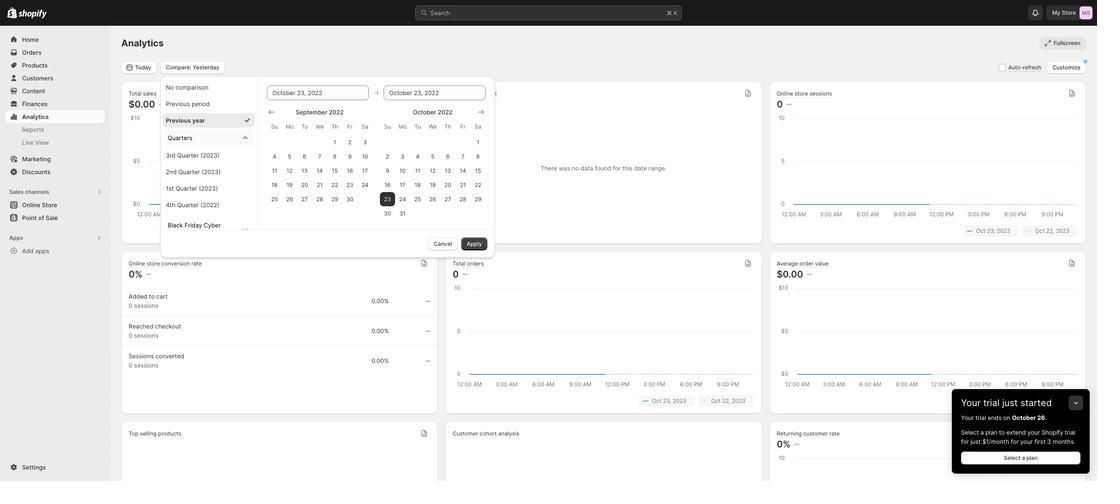 Task type: vqa. For each thing, say whether or not it's contained in the screenshot.
1st grid from left
yes



Task type: locate. For each thing, give the bounding box(es) containing it.
0 horizontal spatial 1
[[334, 139, 336, 145]]

25 button
[[267, 192, 282, 206], [410, 192, 425, 206]]

1 horizontal spatial store
[[1062, 9, 1076, 16]]

2 21 button from the left
[[455, 178, 470, 192]]

list
[[130, 226, 429, 237], [779, 226, 1077, 237], [455, 396, 753, 407], [779, 396, 1077, 407]]

1 horizontal spatial analytics
[[121, 38, 164, 49]]

online
[[777, 90, 793, 97], [22, 201, 40, 209], [129, 260, 145, 267]]

we down october 2022
[[429, 123, 437, 130]]

1 horizontal spatial 15
[[475, 167, 481, 174]]

7
[[318, 153, 321, 160], [461, 153, 464, 160]]

th for september 2022
[[331, 123, 338, 130]]

monday element for september
[[282, 118, 297, 135]]

customer
[[803, 430, 828, 437]]

14
[[317, 167, 323, 174], [460, 167, 466, 174]]

2 20 from the left
[[444, 181, 451, 188]]

reports link
[[6, 123, 105, 136]]

24
[[362, 181, 368, 188], [399, 195, 406, 202]]

2 26 button from the left
[[425, 192, 440, 206]]

0 horizontal spatial 29
[[331, 195, 338, 202]]

1 tuesday element from the left
[[297, 118, 312, 135]]

tu for september
[[301, 123, 308, 130]]

trial left ends
[[976, 414, 986, 421]]

sales
[[9, 188, 24, 195]]

1 18 from the left
[[271, 181, 277, 188]]

oct 22, 2023 button for total sales
[[374, 226, 429, 237]]

no change image for to
[[426, 298, 431, 305]]

wednesday element down october 2022
[[425, 118, 440, 135]]

1 vertical spatial 17
[[400, 181, 405, 188]]

1 vertical spatial to
[[999, 429, 1005, 436]]

analytics inside the analytics link
[[22, 113, 49, 120]]

2023 for oct 23, 2023 button for average order value
[[997, 397, 1010, 404]]

store for online store
[[42, 201, 57, 209]]

$0.00 down total sales dropdown button
[[129, 99, 155, 110]]

0%
[[129, 269, 143, 280], [777, 439, 791, 450]]

thursday element down september 2022
[[327, 118, 342, 135]]

0% for returning customer rate
[[777, 439, 791, 450]]

0 horizontal spatial 15
[[332, 167, 338, 174]]

10 button
[[357, 149, 373, 163], [395, 163, 410, 178]]

23 for leftmost 23 button
[[346, 181, 353, 188]]

discounts
[[22, 168, 51, 175]]

1 vertical spatial your
[[961, 414, 974, 421]]

oct 22, 2023 for average order value
[[1035, 397, 1070, 404]]

no
[[166, 83, 174, 91]]

tuesday element down september
[[297, 118, 312, 135]]

1 horizontal spatial 0%
[[777, 439, 791, 450]]

friday element
[[342, 118, 357, 135], [455, 118, 470, 135]]

(2023) for 2nd quarter (2023)
[[202, 168, 221, 175]]

13
[[302, 167, 308, 174], [445, 167, 451, 174]]

trial up the months.
[[1065, 429, 1075, 436]]

store for my store
[[1062, 9, 1076, 16]]

1 horizontal spatial monday element
[[395, 118, 410, 135]]

3 inside "select a plan to extend your shopify trial for just $1/month for your first 3 months."
[[1047, 438, 1051, 445]]

plan down "first"
[[1027, 454, 1038, 461]]

tu
[[301, 123, 308, 130], [414, 123, 421, 130]]

(2023) inside 3rd quarter (2023) button
[[200, 151, 220, 159]]

just inside your trial just started dropdown button
[[1002, 397, 1018, 408]]

17 for 17 button to the left
[[362, 167, 368, 174]]

2 28 from the left
[[460, 195, 466, 202]]

2022
[[329, 108, 344, 116], [438, 108, 453, 116]]

1 horizontal spatial 18 button
[[410, 178, 425, 192]]

no comparison button
[[163, 80, 255, 94]]

2 wednesday element from the left
[[425, 118, 440, 135]]

plan inside "select a plan" link
[[1027, 454, 1038, 461]]

trial up ends
[[983, 397, 1000, 408]]

1 14 from the left
[[317, 167, 323, 174]]

2 27 button from the left
[[440, 192, 455, 206]]

1 vertical spatial 0%
[[777, 439, 791, 450]]

28 for 1st 28 button from right
[[460, 195, 466, 202]]

1 thursday element from the left
[[327, 118, 342, 135]]

23,
[[339, 227, 347, 234], [987, 227, 995, 234], [663, 397, 671, 404], [987, 397, 995, 404]]

0 vertical spatial store
[[795, 90, 808, 97]]

1 friday element from the left
[[342, 118, 357, 135]]

0 horizontal spatial su
[[271, 123, 278, 130]]

quarter up 1st quarter (2023)
[[178, 168, 200, 175]]

2 yyyy-mm-dd text field from the left
[[384, 85, 486, 100]]

no change image for total sales
[[159, 101, 164, 108]]

27 for second 27 button from left
[[445, 195, 451, 202]]

1 horizontal spatial 18
[[415, 181, 421, 188]]

no change image left "previous period"
[[159, 101, 164, 108]]

1 horizontal spatial 5
[[431, 153, 434, 160]]

your inside dropdown button
[[961, 397, 981, 408]]

your inside 'element'
[[961, 414, 974, 421]]

1 20 from the left
[[301, 181, 308, 188]]

3 0.00% from the top
[[372, 357, 389, 364]]

for left this on the top of the page
[[613, 164, 621, 172]]

your for your trial just started
[[961, 397, 981, 408]]

2023 for oct 22, 2023 button corresponding to average order value
[[1056, 397, 1070, 404]]

your left "first"
[[1020, 438, 1033, 445]]

2 mo from the left
[[399, 123, 407, 130]]

sunday element for october 2022
[[380, 118, 395, 135]]

1 horizontal spatial 8
[[476, 153, 480, 160]]

no change image
[[159, 101, 164, 108], [787, 101, 792, 108], [462, 271, 468, 278], [794, 441, 799, 448]]

1 horizontal spatial 1
[[477, 139, 479, 145]]

0 down sessions
[[129, 362, 132, 369]]

23 button
[[342, 178, 357, 192], [380, 192, 395, 206]]

1 13 button from the left
[[297, 163, 312, 178]]

fullscreen
[[1054, 40, 1081, 46]]

0 horizontal spatial 30
[[346, 195, 353, 202]]

1 horizontal spatial 29
[[475, 195, 481, 202]]

0.00% for reached checkout
[[372, 327, 389, 334]]

2 18 button from the left
[[410, 178, 425, 192]]

oct 23, 2023 button
[[315, 226, 370, 237], [963, 226, 1018, 237], [639, 396, 694, 407], [963, 396, 1018, 407]]

products
[[158, 430, 181, 437]]

(2023) for 1st quarter (2023)
[[199, 184, 218, 192]]

2 tu from the left
[[414, 123, 421, 130]]

we
[[316, 123, 324, 130], [429, 123, 437, 130]]

1 horizontal spatial 9
[[386, 167, 389, 174]]

1 horizontal spatial 2022
[[438, 108, 453, 116]]

(2023) up 4th quarter (2022) button
[[199, 184, 218, 192]]

saturday element
[[357, 118, 373, 135], [470, 118, 486, 135]]

0 horizontal spatial tuesday element
[[297, 118, 312, 135]]

no change image down returning
[[794, 441, 799, 448]]

0 horizontal spatial 24 button
[[357, 178, 373, 192]]

plan up $1/month
[[986, 429, 997, 436]]

top selling products button
[[121, 421, 438, 481]]

quarter right 3rd
[[177, 151, 199, 159]]

analytics up today
[[121, 38, 164, 49]]

1 your from the top
[[961, 397, 981, 408]]

previous up previous year
[[166, 100, 190, 107]]

2 your from the top
[[961, 414, 974, 421]]

yyyy-mm-dd text field up october 2022
[[384, 85, 486, 100]]

0 vertical spatial 3
[[363, 139, 367, 145]]

16 for the left 16 button
[[347, 167, 353, 174]]

27 for 1st 27 button
[[301, 195, 308, 202]]

1 27 button from the left
[[297, 192, 312, 206]]

mo for september
[[286, 123, 294, 130]]

select inside "select a plan to extend your shopify trial for just $1/month for your first 3 months."
[[961, 429, 979, 436]]

0 horizontal spatial mo
[[286, 123, 294, 130]]

12 button
[[282, 163, 297, 178], [425, 163, 440, 178]]

select for select a plan
[[1004, 454, 1020, 461]]

quarter for 1st
[[176, 184, 197, 192]]

returning customer rate button
[[777, 430, 840, 438]]

your
[[961, 397, 981, 408], [961, 414, 974, 421]]

1 horizontal spatial friday element
[[455, 118, 470, 135]]

1 horizontal spatial 7
[[461, 153, 464, 160]]

reached checkout 0 sessions
[[129, 323, 181, 339]]

4 button
[[267, 149, 282, 163], [410, 149, 425, 163]]

0 horizontal spatial online
[[22, 201, 40, 209]]

customer cohort analysis button
[[453, 430, 519, 438]]

1 previous from the top
[[166, 100, 190, 107]]

no change image down apply button
[[462, 271, 468, 278]]

0 horizontal spatial 12 button
[[282, 163, 297, 178]]

a up $1/month
[[980, 429, 984, 436]]

th down september 2022
[[331, 123, 338, 130]]

1 19 from the left
[[287, 181, 293, 188]]

22,
[[398, 227, 406, 234], [1046, 227, 1054, 234], [722, 397, 730, 404], [1046, 397, 1054, 404]]

shopify image
[[18, 10, 47, 19]]

2 horizontal spatial online
[[777, 90, 793, 97]]

23, for total sales
[[339, 227, 347, 234]]

11 button
[[267, 163, 282, 178], [410, 163, 425, 178]]

1 button
[[327, 135, 342, 149], [470, 135, 486, 149]]

mo
[[286, 123, 294, 130], [399, 123, 407, 130]]

3rd quarter (2023)
[[166, 151, 220, 159]]

10
[[362, 153, 368, 160], [400, 167, 406, 174]]

store inside the 'online store' link
[[42, 201, 57, 209]]

grid
[[267, 107, 373, 206], [380, 107, 486, 220]]

for down extend
[[1011, 438, 1019, 445]]

2 monday element from the left
[[395, 118, 410, 135]]

just up on
[[1002, 397, 1018, 408]]

top
[[129, 430, 138, 437]]

1 mo from the left
[[286, 123, 294, 130]]

2 previous from the top
[[166, 116, 191, 124]]

1 horizontal spatial for
[[961, 438, 969, 445]]

2 18 from the left
[[415, 181, 421, 188]]

15 for first 15 button from right
[[475, 167, 481, 174]]

2 5 button from the left
[[425, 149, 440, 163]]

store right my
[[1062, 9, 1076, 16]]

your left ends
[[961, 414, 974, 421]]

2 6 button from the left
[[440, 149, 455, 163]]

(2023) down 3rd quarter (2023) button
[[202, 168, 221, 175]]

1 29 button from the left
[[327, 192, 342, 206]]

2 fr from the left
[[460, 123, 466, 130]]

1 horizontal spatial 14 button
[[455, 163, 470, 178]]

a inside "select a plan to extend your shopify trial for just $1/month for your first 3 months."
[[980, 429, 984, 436]]

0 horizontal spatial 17
[[362, 167, 368, 174]]

we down september 2022
[[316, 123, 324, 130]]

2 su from the left
[[384, 123, 391, 130]]

23, for average order value
[[987, 397, 995, 404]]

1 horizontal spatial 30 button
[[380, 206, 395, 220]]

1 su from the left
[[271, 123, 278, 130]]

0 horizontal spatial th
[[331, 123, 338, 130]]

select for select a plan to extend your shopify trial for just $1/month for your first 3 months.
[[961, 429, 979, 436]]

customer
[[453, 430, 478, 437]]

2 friday element from the left
[[455, 118, 470, 135]]

tu down october 2022
[[414, 123, 421, 130]]

fr for september 2022
[[347, 123, 353, 130]]

1 horizontal spatial sunday element
[[380, 118, 395, 135]]

data
[[581, 164, 593, 172]]

mo for october
[[399, 123, 407, 130]]

0 down added
[[129, 302, 132, 309]]

selling
[[140, 430, 157, 437]]

k
[[674, 9, 678, 17]]

auto-
[[1008, 64, 1023, 71]]

0 vertical spatial a
[[980, 429, 984, 436]]

0 horizontal spatial 9
[[348, 153, 352, 160]]

apps
[[35, 247, 49, 255]]

1 7 button from the left
[[312, 149, 327, 163]]

compare: yesterday
[[166, 64, 219, 71]]

0 vertical spatial your
[[961, 397, 981, 408]]

monday element
[[282, 118, 297, 135], [395, 118, 410, 135]]

0% up added
[[129, 269, 143, 280]]

1 horizontal spatial 29 button
[[470, 192, 486, 206]]

2 we from the left
[[429, 123, 437, 130]]

started
[[1020, 397, 1052, 408]]

0 horizontal spatial sa
[[362, 123, 368, 130]]

1 tu from the left
[[301, 123, 308, 130]]

no change image
[[146, 271, 151, 278], [807, 271, 812, 278], [426, 298, 431, 305], [426, 328, 431, 335], [426, 357, 431, 365]]

(2023) inside 2nd quarter (2023) button
[[202, 168, 221, 175]]

select down your trial ends on october 26 .
[[961, 429, 979, 436]]

2 2022 from the left
[[438, 108, 453, 116]]

2 19 from the left
[[430, 181, 436, 188]]

sunday element
[[267, 118, 282, 135], [380, 118, 395, 135]]

(2023) inside 1st quarter (2023) button
[[199, 184, 218, 192]]

wednesday element down september 2022
[[312, 118, 327, 135]]

previous for previous year
[[166, 116, 191, 124]]

0 horizontal spatial select
[[961, 429, 979, 436]]

previous up quarters
[[166, 116, 191, 124]]

1 horizontal spatial 3 button
[[395, 149, 410, 163]]

28 for first 28 button from left
[[316, 195, 323, 202]]

customize button
[[1047, 61, 1086, 74]]

2 13 from the left
[[445, 167, 451, 174]]

0% down returning
[[777, 439, 791, 450]]

1 th from the left
[[331, 123, 338, 130]]

1 vertical spatial online
[[22, 201, 40, 209]]

1 saturday element from the left
[[357, 118, 373, 135]]

1 vertical spatial rate
[[829, 430, 840, 437]]

analytics down finances at the top left
[[22, 113, 49, 120]]

trial inside dropdown button
[[983, 397, 1000, 408]]

0 horizontal spatial 6
[[303, 153, 306, 160]]

1 15 button from the left
[[327, 163, 342, 178]]

we for october
[[429, 123, 437, 130]]

1 28 from the left
[[316, 195, 323, 202]]

1 horizontal spatial 1 button
[[470, 135, 486, 149]]

oct 23, 2023 for total sales
[[328, 227, 362, 234]]

thursday element down october 2022
[[440, 118, 455, 135]]

1 horizontal spatial tuesday element
[[410, 118, 425, 135]]

rate right the customer
[[829, 430, 840, 437]]

$0.00 down average
[[777, 269, 803, 280]]

su for october 2022
[[384, 123, 391, 130]]

tuesday element
[[297, 118, 312, 135], [410, 118, 425, 135]]

1 horizontal spatial su
[[384, 123, 391, 130]]

1 vertical spatial 9
[[386, 167, 389, 174]]

1 horizontal spatial 21
[[460, 181, 466, 188]]

2 saturday element from the left
[[470, 118, 486, 135]]

no change image down online store sessions dropdown button
[[787, 101, 792, 108]]

0 horizontal spatial yyyy-mm-dd text field
[[267, 85, 369, 100]]

1 vertical spatial a
[[1022, 454, 1025, 461]]

(2023) for 3rd quarter (2023)
[[200, 151, 220, 159]]

oct 22, 2023 for online store sessions
[[1035, 227, 1070, 234]]

yyyy-mm-dd text field up september 2022
[[267, 85, 369, 100]]

quarter for 2nd
[[178, 168, 200, 175]]

channels
[[25, 188, 49, 195]]

2 20 button from the left
[[440, 178, 455, 192]]

for inside button
[[613, 164, 621, 172]]

1 horizontal spatial saturday element
[[470, 118, 486, 135]]

products
[[22, 62, 48, 69]]

0 horizontal spatial 2
[[348, 139, 352, 145]]

oct 22, 2023
[[387, 227, 421, 234], [1035, 227, 1070, 234], [711, 397, 745, 404], [1035, 397, 1070, 404]]

2 6 from the left
[[446, 153, 450, 160]]

22, for total sales
[[398, 227, 406, 234]]

0 horizontal spatial 29 button
[[327, 192, 342, 206]]

no change image for online store sessions
[[787, 101, 792, 108]]

select a plan link
[[961, 452, 1081, 464]]

4
[[273, 153, 276, 160], [416, 153, 419, 160]]

1 horizontal spatial th
[[444, 123, 451, 130]]

2 0.00% from the top
[[372, 327, 389, 334]]

0 horizontal spatial saturday element
[[357, 118, 373, 135]]

wednesday element for september
[[312, 118, 327, 135]]

sessions inside dropdown button
[[810, 90, 832, 97]]

22, for online store sessions
[[1046, 227, 1054, 234]]

1 horizontal spatial 23
[[384, 195, 391, 202]]

2 sunday element from the left
[[380, 118, 395, 135]]

1 horizontal spatial 15 button
[[470, 163, 486, 178]]

1 horizontal spatial 19 button
[[425, 178, 440, 192]]

1 6 button from the left
[[297, 149, 312, 163]]

1 horizontal spatial 10
[[400, 167, 406, 174]]

sessions
[[129, 352, 154, 360]]

a for select a plan
[[1022, 454, 1025, 461]]

0 horizontal spatial 0%
[[129, 269, 143, 280]]

4th
[[166, 201, 175, 208]]

20 for second '20' "button" from the left
[[444, 181, 451, 188]]

10 for right the 10 button
[[400, 167, 406, 174]]

your up "first"
[[1028, 429, 1040, 436]]

1 horizontal spatial 19
[[430, 181, 436, 188]]

1 vertical spatial select
[[1004, 454, 1020, 461]]

26 inside "your trial just started" 'element'
[[1037, 414, 1045, 421]]

0 down "reached"
[[129, 332, 132, 339]]

1 horizontal spatial a
[[1022, 454, 1025, 461]]

YYYY-MM-DD text field
[[267, 85, 369, 100], [384, 85, 486, 100]]

2 29 from the left
[[475, 195, 481, 202]]

2 22 from the left
[[475, 181, 481, 188]]

1 horizontal spatial 11 button
[[410, 163, 425, 178]]

trial for ends
[[976, 414, 986, 421]]

20 button
[[297, 178, 312, 192], [440, 178, 455, 192]]

your up your trial ends on october 26 .
[[961, 397, 981, 408]]

thursday element for september 2022
[[327, 118, 342, 135]]

1 horizontal spatial 26 button
[[425, 192, 440, 206]]

31
[[400, 210, 406, 217]]

2 4 button from the left
[[410, 149, 425, 163]]

compare: yesterday button
[[160, 61, 225, 74]]

0 horizontal spatial 3
[[363, 139, 367, 145]]

26 button
[[282, 192, 297, 206], [425, 192, 440, 206]]

0 horizontal spatial 6 button
[[297, 149, 312, 163]]

select down "select a plan to extend your shopify trial for just $1/month for your first 3 months."
[[1004, 454, 1020, 461]]

live view link
[[6, 136, 105, 149]]

0 horizontal spatial wednesday element
[[312, 118, 327, 135]]

1 5 from the left
[[288, 153, 291, 160]]

1 6 from the left
[[303, 153, 306, 160]]

1 horizontal spatial 8 button
[[470, 149, 486, 163]]

wednesday element
[[312, 118, 327, 135], [425, 118, 440, 135]]

tuesday element down october 2022
[[410, 118, 425, 135]]

store for 0
[[795, 90, 808, 97]]

for left $1/month
[[961, 438, 969, 445]]

saturday element for october 2022
[[470, 118, 486, 135]]

there
[[541, 164, 557, 172]]

no change image for returning customer rate
[[794, 441, 799, 448]]

0 horizontal spatial 25 button
[[267, 192, 282, 206]]

30 button
[[342, 192, 357, 206], [380, 206, 395, 220]]

apply button
[[461, 237, 487, 250]]

1 15 from the left
[[332, 167, 338, 174]]

(2023) up 2nd quarter (2023) button
[[200, 151, 220, 159]]

2 21 from the left
[[460, 181, 466, 188]]

1 2022 from the left
[[329, 108, 344, 116]]

1 monday element from the left
[[282, 118, 297, 135]]

plan inside "select a plan to extend your shopify trial for just $1/month for your first 3 months."
[[986, 429, 997, 436]]

0 horizontal spatial 14
[[317, 167, 323, 174]]

0 horizontal spatial tu
[[301, 123, 308, 130]]

6 for 1st 6 button from right
[[446, 153, 450, 160]]

22 button
[[327, 178, 342, 192], [470, 178, 486, 192]]

0 horizontal spatial 3 button
[[357, 135, 373, 149]]

0 horizontal spatial 1 button
[[327, 135, 342, 149]]

thursday element
[[327, 118, 342, 135], [440, 118, 455, 135]]

2 th from the left
[[444, 123, 451, 130]]

1 vertical spatial just
[[971, 438, 981, 445]]

0 horizontal spatial store
[[42, 201, 57, 209]]

1 horizontal spatial mo
[[399, 123, 407, 130]]

previous period button
[[163, 96, 255, 111]]

13 button
[[297, 163, 312, 178], [440, 163, 455, 178]]

grid containing october
[[380, 107, 486, 220]]

found
[[595, 164, 611, 172]]

2 horizontal spatial 3
[[1047, 438, 1051, 445]]

0 horizontal spatial we
[[316, 123, 324, 130]]

select
[[961, 429, 979, 436], [1004, 454, 1020, 461]]

rate right conversion
[[191, 260, 202, 267]]

0 horizontal spatial 7
[[318, 153, 321, 160]]

average order value
[[777, 260, 829, 267]]

sessions inside sessions converted 0 sessions
[[134, 362, 158, 369]]

just left $1/month
[[971, 438, 981, 445]]

2 8 button from the left
[[470, 149, 486, 163]]

1 horizontal spatial yyyy-mm-dd text field
[[384, 85, 486, 100]]

0 vertical spatial previous
[[166, 100, 190, 107]]

quarter down 1st quarter (2023)
[[177, 201, 199, 208]]

friday element for october 2022
[[455, 118, 470, 135]]

1 fr from the left
[[347, 123, 353, 130]]

compare:
[[166, 64, 191, 71]]

1 grid from the left
[[267, 107, 373, 206]]

th down october 2022
[[444, 123, 451, 130]]

store up sale
[[42, 201, 57, 209]]

1 we from the left
[[316, 123, 324, 130]]

14 button
[[312, 163, 327, 178], [455, 163, 470, 178]]

cohort
[[480, 430, 497, 437]]

your
[[1028, 429, 1040, 436], [1020, 438, 1033, 445]]

orders link
[[6, 46, 105, 59]]

2 11 button from the left
[[410, 163, 425, 178]]

3rd quarter (2023) button
[[163, 148, 255, 162]]

0 vertical spatial october
[[413, 108, 436, 116]]

to up $1/month
[[999, 429, 1005, 436]]

$0.00 for total
[[129, 99, 155, 110]]

0 vertical spatial online
[[777, 90, 793, 97]]

th for october 2022
[[444, 123, 451, 130]]

2 thursday element from the left
[[440, 118, 455, 135]]

1 horizontal spatial 21 button
[[455, 178, 470, 192]]

1 horizontal spatial 13
[[445, 167, 451, 174]]

a down "select a plan to extend your shopify trial for just $1/month for your first 3 months."
[[1022, 454, 1025, 461]]

to left cart
[[149, 293, 155, 300]]

quarter right 1st
[[176, 184, 197, 192]]

my store image
[[1080, 6, 1092, 19]]

8 button
[[327, 149, 342, 163], [470, 149, 486, 163]]

19 button
[[282, 178, 297, 192], [425, 178, 440, 192]]

1 11 from the left
[[272, 167, 277, 174]]

0 horizontal spatial 5 button
[[282, 149, 297, 163]]

1 horizontal spatial 30
[[384, 210, 391, 217]]

2 tuesday element from the left
[[410, 118, 425, 135]]

yesterday
[[193, 64, 219, 71]]

0 horizontal spatial analytics
[[22, 113, 49, 120]]

1 25 from the left
[[271, 195, 278, 202]]

tu down september
[[301, 123, 308, 130]]

fullscreen button
[[1040, 37, 1086, 50]]

october inside "your trial just started" 'element'
[[1012, 414, 1036, 421]]

1 27 from the left
[[301, 195, 308, 202]]

analytics
[[121, 38, 164, 49], [22, 113, 49, 120]]

0% for online store conversion rate
[[129, 269, 143, 280]]



Task type: describe. For each thing, give the bounding box(es) containing it.
1 12 button from the left
[[282, 163, 297, 178]]

a for select a plan to extend your shopify trial for just $1/month for your first 3 months.
[[980, 429, 984, 436]]

0 horizontal spatial 23 button
[[342, 178, 357, 192]]

1 horizontal spatial 9 button
[[380, 163, 395, 178]]

plan for select a plan
[[1027, 454, 1038, 461]]

$1/month
[[982, 438, 1009, 445]]

2023 for online store sessions's oct 23, 2023 button
[[997, 227, 1010, 234]]

2 25 from the left
[[414, 195, 421, 202]]

21 for 2nd 21 button from right
[[317, 181, 323, 188]]

point of sale button
[[0, 211, 110, 224]]

2 1 from the left
[[477, 139, 479, 145]]

2022 for september 2022
[[329, 108, 344, 116]]

list for online store sessions
[[779, 226, 1077, 237]]

online store sessions button
[[777, 90, 832, 98]]

black
[[168, 221, 183, 229]]

0 horizontal spatial 16 button
[[342, 163, 357, 178]]

4th quarter (2022)
[[166, 201, 219, 208]]

0 horizontal spatial 24
[[362, 181, 368, 188]]

2023 for oct 23, 2023 button for total sales
[[349, 227, 362, 234]]

content link
[[6, 85, 105, 97]]

1 4 from the left
[[273, 153, 276, 160]]

2022 for october 2022
[[438, 108, 453, 116]]

2 8 from the left
[[476, 153, 480, 160]]

apps button
[[6, 232, 105, 244]]

1 5 button from the left
[[282, 149, 297, 163]]

store for 0%
[[147, 260, 160, 267]]

average
[[777, 260, 798, 267]]

6 for 2nd 6 button from the right
[[303, 153, 306, 160]]

2 11 from the left
[[415, 167, 420, 174]]

sessions inside added to cart 0 sessions
[[134, 302, 158, 309]]

1 horizontal spatial 2 button
[[380, 149, 395, 163]]

1 13 from the left
[[302, 167, 308, 174]]

2 1 button from the left
[[470, 135, 486, 149]]

thursday element for october 2022
[[440, 118, 455, 135]]

total sales
[[129, 90, 156, 97]]

added to cart 0 sessions
[[129, 293, 168, 309]]

14 for second 14 'button' from the right
[[317, 167, 323, 174]]

20 for 2nd '20' "button" from the right
[[301, 181, 308, 188]]

0 horizontal spatial 30 button
[[342, 192, 357, 206]]

2 29 button from the left
[[470, 192, 486, 206]]

monday element for october
[[395, 118, 410, 135]]

select a plan
[[1004, 454, 1038, 461]]

23 for the right 23 button
[[384, 195, 391, 202]]

marketing
[[22, 155, 51, 163]]

checkout
[[155, 323, 181, 330]]

your trial just started button
[[952, 389, 1090, 408]]

2 28 button from the left
[[455, 192, 470, 206]]

previous for previous period
[[166, 100, 190, 107]]

friday element for september 2022
[[342, 118, 357, 135]]

2nd quarter (2023) button
[[163, 164, 255, 179]]

2 12 button from the left
[[425, 163, 440, 178]]

monday
[[168, 230, 190, 238]]

2 7 button from the left
[[455, 149, 470, 163]]

total sales button
[[129, 90, 156, 98]]

1 horizontal spatial 24 button
[[395, 192, 410, 206]]

shopify
[[1042, 429, 1063, 436]]

order
[[800, 260, 813, 267]]

oct 23, 2023 button for total sales
[[315, 226, 370, 237]]

1 8 from the left
[[333, 153, 337, 160]]

1 1 button from the left
[[327, 135, 342, 149]]

15 for 2nd 15 button from the right
[[332, 167, 338, 174]]

0 horizontal spatial 9 button
[[342, 149, 357, 163]]

1 4 button from the left
[[267, 149, 282, 163]]

2 5 from the left
[[431, 153, 434, 160]]

1 yyyy-mm-dd text field from the left
[[267, 85, 369, 100]]

online store
[[22, 201, 57, 209]]

0.00% for sessions converted
[[372, 357, 389, 364]]

your trial just started element
[[952, 413, 1090, 474]]

quarter for 4th
[[177, 201, 199, 208]]

quarter for 3rd
[[177, 151, 199, 159]]

finances link
[[6, 97, 105, 110]]

trial for just
[[983, 397, 1000, 408]]

analytics link
[[6, 110, 105, 123]]

oct 22, 2023 button for average order value
[[1022, 396, 1077, 407]]

cart
[[156, 293, 168, 300]]

0 horizontal spatial 10 button
[[357, 149, 373, 163]]

online store sessions
[[777, 90, 832, 97]]

september
[[296, 108, 327, 116]]

0 inside sessions converted 0 sessions
[[129, 362, 132, 369]]

2nd quarter (2023)
[[166, 168, 221, 175]]

online for 0%
[[129, 260, 145, 267]]

2 4 from the left
[[416, 153, 419, 160]]

0 horizontal spatial 26
[[286, 195, 293, 202]]

on
[[1003, 414, 1010, 421]]

22, for average order value
[[1046, 397, 1054, 404]]

0 horizontal spatial 17 button
[[357, 163, 373, 178]]

plan for select a plan to extend your shopify trial for just $1/month for your first 3 months.
[[986, 429, 997, 436]]

home link
[[6, 33, 105, 46]]

0.00% for added to cart
[[372, 297, 389, 305]]

1 29 from the left
[[331, 195, 338, 202]]

added
[[129, 293, 147, 300]]

1 28 button from the left
[[312, 192, 327, 206]]

my store
[[1052, 9, 1076, 16]]

oct 22, 2023 button for online store sessions
[[1022, 226, 1077, 237]]

this
[[622, 164, 633, 172]]

oct 23, 2023 for average order value
[[976, 397, 1010, 404]]

30 for the leftmost 30 button
[[346, 195, 353, 202]]

your for your trial ends on october 26 .
[[961, 414, 974, 421]]

1 8 button from the left
[[327, 149, 342, 163]]

0 vertical spatial rate
[[191, 260, 202, 267]]

fr for october 2022
[[460, 123, 466, 130]]

16 for the rightmost 16 button
[[384, 181, 390, 188]]

to inside added to cart 0 sessions
[[149, 293, 155, 300]]

sessions inside reached checkout 0 sessions
[[134, 332, 158, 339]]

refresh
[[1023, 64, 1041, 71]]

customers link
[[6, 72, 105, 85]]

sa for october 2022
[[475, 123, 481, 130]]

1 horizontal spatial 2
[[386, 153, 389, 160]]

home
[[22, 36, 39, 43]]

add
[[22, 247, 34, 255]]

sunday element for september 2022
[[267, 118, 282, 135]]

2 7 from the left
[[461, 153, 464, 160]]

sessions converted 0 sessions
[[129, 352, 184, 369]]

2023 for oct 22, 2023 button corresponding to online store sessions
[[1056, 227, 1070, 234]]

2 12 from the left
[[430, 167, 436, 174]]

year
[[192, 116, 205, 124]]

just inside "select a plan to extend your shopify trial for just $1/month for your first 3 months."
[[971, 438, 981, 445]]

customize
[[1052, 64, 1081, 71]]

cancel
[[434, 240, 452, 247]]

1 horizontal spatial rate
[[829, 430, 840, 437]]

1 1 from the left
[[334, 139, 336, 145]]

1 20 button from the left
[[297, 178, 312, 192]]

1 horizontal spatial 26
[[429, 195, 436, 202]]

analysis
[[498, 430, 519, 437]]

1 22 button from the left
[[327, 178, 342, 192]]

months.
[[1053, 438, 1076, 445]]

your trial ends on october 26 .
[[961, 414, 1047, 421]]

1 11 button from the left
[[267, 163, 282, 178]]

add apps button
[[6, 244, 105, 257]]

1 horizontal spatial 23 button
[[380, 192, 395, 206]]

1 horizontal spatial 16 button
[[380, 178, 395, 192]]

apps
[[9, 234, 23, 241]]

1 12 from the left
[[287, 167, 292, 174]]

no change image for converted
[[426, 357, 431, 365]]

1st
[[166, 184, 174, 192]]

orders
[[22, 49, 42, 56]]

0 horizontal spatial 2 button
[[342, 135, 357, 149]]

trial inside "select a plan to extend your shopify trial for just $1/month for your first 3 months."
[[1065, 429, 1075, 436]]

$0.00 for average
[[777, 269, 803, 280]]

22 for 2nd 22 button from the right
[[331, 181, 338, 188]]

september 2022
[[296, 108, 344, 116]]

friday
[[185, 221, 202, 229]]

average order value button
[[777, 260, 829, 268]]

oct 23, 2023 for online store sessions
[[976, 227, 1010, 234]]

0 down 'cancel' button
[[453, 269, 459, 280]]

oct 23, 2023 button for online store sessions
[[963, 226, 1018, 237]]

black friday cyber monday
[[168, 221, 221, 238]]

online inside button
[[22, 201, 40, 209]]

0 horizontal spatial october
[[413, 108, 436, 116]]

to inside "select a plan to extend your shopify trial for just $1/month for your first 3 months."
[[999, 429, 1005, 436]]

0 inside added to cart 0 sessions
[[129, 302, 132, 309]]

2 25 button from the left
[[410, 192, 425, 206]]

auto-refresh
[[1008, 64, 1041, 71]]

1 horizontal spatial 24
[[399, 195, 406, 202]]

3 for leftmost the 3 button
[[363, 139, 367, 145]]

we for september
[[316, 123, 324, 130]]

range.
[[649, 164, 667, 172]]

value
[[815, 260, 829, 267]]

su for september 2022
[[271, 123, 278, 130]]

23, for online store sessions
[[987, 227, 995, 234]]

19 for 2nd 19 button
[[430, 181, 436, 188]]

2 14 button from the left
[[455, 163, 470, 178]]

tu for october
[[414, 123, 421, 130]]

customer cohort analysis
[[453, 430, 519, 437]]

(2022)
[[200, 201, 219, 208]]

ends
[[988, 414, 1002, 421]]

⌘
[[667, 9, 672, 17]]

0 inside reached checkout 0 sessions
[[129, 332, 132, 339]]

customers
[[22, 74, 53, 82]]

no change image for checkout
[[426, 328, 431, 335]]

14 for 2nd 14 'button' from the left
[[460, 167, 466, 174]]

sales channels
[[9, 188, 49, 195]]

today button
[[121, 61, 157, 74]]

reports
[[22, 126, 44, 133]]

1 7 from the left
[[318, 153, 321, 160]]

1 19 button from the left
[[282, 178, 297, 192]]

shopify image
[[7, 7, 17, 18]]

date
[[634, 164, 647, 172]]

1 26 button from the left
[[282, 192, 297, 206]]

21 for 1st 21 button from the right
[[460, 181, 466, 188]]

.
[[1045, 414, 1047, 421]]

22 for 2nd 22 button from the left
[[475, 181, 481, 188]]

returning customer rate
[[777, 430, 840, 437]]

list for average order value
[[779, 396, 1077, 407]]

was
[[559, 164, 570, 172]]

customer cohort analysis button
[[445, 421, 762, 481]]

your trial just started
[[961, 397, 1052, 408]]

0 down online store sessions dropdown button
[[777, 99, 783, 110]]

sale
[[46, 214, 58, 221]]

content
[[22, 87, 45, 95]]

1 18 button from the left
[[267, 178, 282, 192]]

1 horizontal spatial 10 button
[[395, 163, 410, 178]]

total
[[129, 90, 141, 97]]

2 13 button from the left
[[440, 163, 455, 178]]

1st quarter (2023)
[[166, 184, 218, 192]]

2 horizontal spatial for
[[1011, 438, 1019, 445]]

sa for september 2022
[[362, 123, 368, 130]]

30 for the right 30 button
[[384, 210, 391, 217]]

4th quarter (2022) button
[[163, 197, 255, 212]]

discounts link
[[6, 165, 105, 178]]

1 21 button from the left
[[312, 178, 327, 192]]

point of sale link
[[6, 211, 105, 224]]

0 vertical spatial 2
[[348, 139, 352, 145]]

1st quarter (2023) button
[[163, 181, 255, 195]]

extend
[[1006, 429, 1026, 436]]

previous year button
[[163, 113, 255, 127]]

wednesday element for october
[[425, 118, 440, 135]]

2 22 button from the left
[[470, 178, 486, 192]]

of
[[38, 214, 44, 221]]

online for 0
[[777, 90, 793, 97]]

my
[[1052, 9, 1060, 16]]

17 for right 17 button
[[400, 181, 405, 188]]

online store conversion rate button
[[129, 260, 202, 268]]

2 19 button from the left
[[425, 178, 440, 192]]

3 for the 3 button to the right
[[401, 153, 404, 160]]

1 vertical spatial your
[[1020, 438, 1033, 445]]

grid containing september
[[267, 107, 373, 206]]

19 for 2nd 19 button from right
[[287, 181, 293, 188]]

10 for the left the 10 button
[[362, 153, 368, 160]]

search
[[430, 9, 450, 17]]

quarters
[[168, 134, 192, 141]]

october 2022
[[413, 108, 453, 116]]

1 14 button from the left
[[312, 163, 327, 178]]

oct 22, 2023 for total sales
[[387, 227, 421, 234]]

2 15 button from the left
[[470, 163, 486, 178]]

1 25 button from the left
[[267, 192, 282, 206]]

oct 23, 2023 button for average order value
[[963, 396, 1018, 407]]

no comparison
[[166, 83, 209, 91]]

0 vertical spatial your
[[1028, 429, 1040, 436]]

1 horizontal spatial 17 button
[[395, 178, 410, 192]]



